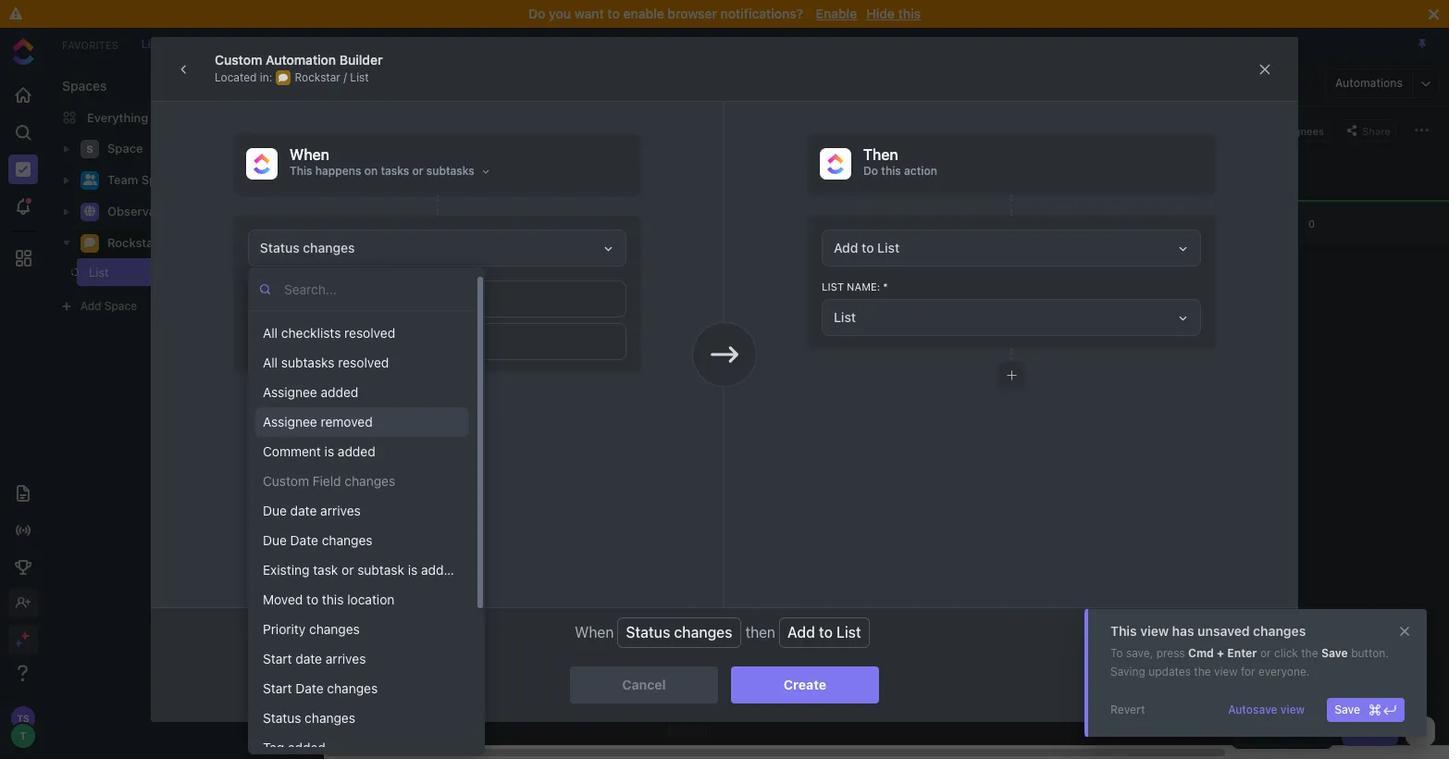 Task type: describe. For each thing, give the bounding box(es) containing it.
0 horizontal spatial when
[[290, 146, 330, 163]]

tasks...
[[416, 123, 454, 137]]

due date arrives button
[[255, 496, 468, 526]]

share button
[[1341, 119, 1397, 141]]

0 horizontal spatial do
[[529, 6, 546, 21]]

changes down start date arrives "button"
[[327, 680, 378, 696]]

0 vertical spatial is
[[325, 443, 334, 459]]

from:
[[248, 291, 282, 306]]

list right favorites
[[141, 37, 161, 50]]

due for due date arrives
[[263, 503, 287, 518]]

added right tag
[[288, 740, 326, 755]]

cancel
[[622, 677, 666, 692]]

0 horizontal spatial the
[[1194, 665, 1211, 679]]

add for add to list
[[788, 624, 815, 641]]

autosave
[[1228, 703, 1278, 716]]

1 horizontal spatial location
[[503, 562, 551, 578]]

1 horizontal spatial is
[[408, 562, 418, 578]]

0 for redo
[[1041, 217, 1048, 229]]

a
[[680, 325, 696, 334]]

priority changes button
[[255, 615, 468, 644]]

2
[[294, 266, 300, 278]]

search tasks...
[[377, 123, 454, 137]]

space for add space
[[104, 299, 137, 313]]

moved to this location
[[263, 591, 395, 607]]

changes inside this view has unsaved changes to save, press cmd + enter or click the save button. saving updates the view for everyone.
[[1254, 623, 1306, 639]]

press
[[1157, 646, 1185, 660]]

status changes inside dropdown button
[[260, 240, 355, 255]]

assignee for assignee removed
[[263, 414, 317, 429]]

1 vertical spatial view
[[1214, 665, 1238, 679]]

changes down start date changes
[[305, 710, 355, 726]]

add for add space
[[81, 299, 101, 313]]

saving
[[1111, 665, 1146, 679]]

comment image
[[84, 237, 95, 248]]

due date arrives
[[263, 503, 361, 518]]

added down due date changes button
[[421, 562, 459, 578]]

closed
[[1245, 215, 1293, 230]]

revert button
[[1103, 698, 1153, 722]]

removed
[[321, 414, 373, 429]]

updates
[[1149, 665, 1191, 679]]

0 for closed
[[1309, 217, 1316, 229]]

save inside button
[[1335, 703, 1361, 716]]

1 horizontal spatial when
[[575, 624, 614, 641]]

task
[[313, 562, 338, 578]]

start date changes button
[[255, 674, 468, 703]]

add space
[[81, 299, 137, 313]]

status changes button
[[248, 230, 627, 267]]

team space
[[107, 172, 177, 187]]

subtask inside existing task or subtask is added to this location button
[[358, 562, 405, 578]]

redo
[[992, 215, 1026, 230]]

do you want to enable browser notifications? enable hide this
[[529, 6, 921, 21]]

1 vertical spatial location
[[347, 591, 395, 607]]

added down assignee removed button
[[338, 443, 376, 459]]

start for start date changes
[[263, 680, 292, 696]]

save,
[[1126, 646, 1154, 660]]

save inside this view has unsaved changes to save, press cmd + enter or click the save button. saving updates the view for everyone.
[[1322, 646, 1348, 660]]

view for this
[[1141, 623, 1169, 639]]

Search... text field
[[284, 275, 467, 303]]

date for due
[[290, 532, 318, 548]]

checklists
[[281, 325, 341, 341]]

1 horizontal spatial p
[[680, 334, 696, 342]]

assignee removed button
[[255, 407, 468, 437]]

n
[[370, 304, 382, 312]]

assignee for assignee
[[613, 163, 657, 175]]

due date changes button
[[255, 526, 468, 555]]

assignee added
[[263, 384, 359, 400]]

start date arrives
[[263, 651, 366, 666]]

0 horizontal spatial e
[[370, 297, 382, 304]]

revert
[[1111, 703, 1146, 716]]

tag
[[263, 740, 284, 755]]

spaces
[[62, 78, 107, 93]]

subtasks
[[281, 354, 335, 370]]

assignee for assignee added
[[263, 384, 317, 400]]

assignees
[[1274, 124, 1325, 137]]

then
[[864, 146, 898, 163]]

o
[[680, 300, 696, 310]]

all subtasks resolved
[[263, 354, 389, 370]]

globe image
[[84, 206, 95, 217]]

o
[[370, 282, 382, 290]]

add subtask
[[439, 357, 510, 369]]

priority changes
[[263, 621, 360, 637]]

click
[[1275, 646, 1299, 660]]

share
[[1363, 124, 1391, 137]]

existing task or subtask is added to this location
[[263, 562, 551, 578]]

Search tasks... text field
[[377, 117, 530, 143]]

1 vertical spatial status
[[626, 624, 671, 641]]

s
[[680, 342, 696, 350]]

list down comment image at left top
[[89, 265, 109, 280]]

status changes button
[[255, 703, 468, 733]]

comment
[[263, 443, 321, 459]]

all checklists resolved button
[[255, 318, 468, 348]]

due for due date
[[687, 163, 706, 175]]

due for due date changes
[[263, 532, 287, 548]]

due date
[[687, 163, 730, 175]]

comment is added button
[[255, 437, 468, 467]]

then
[[746, 624, 776, 641]]

autosave view button
[[1221, 698, 1313, 722]]

status inside button
[[263, 710, 301, 726]]

sorting by
[[347, 162, 400, 176]]

start date changes
[[263, 680, 378, 696]]

1
[[498, 217, 503, 229]]

assignee added button
[[255, 378, 468, 407]]

pending
[[428, 215, 482, 230]]

start date arrives button
[[255, 644, 468, 674]]

has
[[1172, 623, 1195, 639]]

estimate
[[446, 163, 488, 175]]

unsaved
[[1198, 623, 1250, 639]]

view for autosave
[[1281, 703, 1305, 716]]

by
[[388, 162, 400, 176]]

resolved for all subtasks resolved
[[338, 354, 389, 370]]

add to list
[[788, 624, 862, 641]]

date for due date
[[709, 163, 730, 175]]

due date changes
[[263, 532, 373, 548]]

observatory link
[[107, 197, 300, 227]]

start for start date arrives
[[263, 651, 292, 666]]

*
[[883, 280, 888, 293]]

for
[[1241, 665, 1256, 679]]

enable
[[816, 6, 857, 21]]

observatory
[[107, 204, 179, 219]]

or inside existing task or subtask is added to this location button
[[342, 562, 354, 578]]

2 l from the top
[[680, 318, 696, 325]]

tag added
[[263, 740, 326, 755]]

existing task or subtask is added to this location button
[[255, 555, 551, 585]]



Task type: vqa. For each thing, say whether or not it's contained in the screenshot.
In-
no



Task type: locate. For each thing, give the bounding box(es) containing it.
when
[[290, 146, 330, 163], [575, 624, 614, 641]]

space link
[[107, 134, 300, 164]]

1 horizontal spatial the
[[1302, 646, 1319, 660]]

0 vertical spatial date
[[290, 532, 318, 548]]

create button
[[731, 666, 879, 703]]

date for start
[[296, 680, 324, 696]]

time estimate
[[419, 163, 488, 175]]

changes up click
[[1254, 623, 1306, 639]]

date for start date arrives
[[296, 651, 322, 666]]

l up a
[[680, 310, 696, 318]]

changes down moved to this location on the bottom
[[309, 621, 360, 637]]

status changes down start date changes
[[263, 710, 355, 726]]

all down to:
[[263, 354, 278, 370]]

0 horizontal spatial add
[[81, 299, 101, 313]]

space
[[107, 141, 143, 156], [141, 172, 177, 187], [104, 299, 137, 313]]

all for all subtasks resolved
[[263, 354, 278, 370]]

all for all checklists resolved
[[263, 325, 278, 341]]

you
[[549, 6, 571, 21]]

1 vertical spatial add
[[439, 357, 461, 369]]

p
[[370, 290, 382, 297], [680, 334, 696, 342]]

2 clickup image from the left
[[828, 154, 844, 174]]

list down status changes dropdown button
[[428, 274, 443, 285]]

task
[[1367, 724, 1391, 738]]

1 horizontal spatial add
[[439, 357, 461, 369]]

this
[[898, 6, 921, 21], [881, 164, 901, 178], [478, 562, 500, 578], [322, 591, 344, 607]]

1 horizontal spatial clickup image
[[828, 154, 844, 174]]

favorites
[[62, 38, 118, 50]]

0 vertical spatial date
[[709, 163, 730, 175]]

view down +
[[1214, 665, 1238, 679]]

l down o
[[680, 318, 696, 325]]

0 horizontal spatial clickup image
[[254, 154, 270, 174]]

0 vertical spatial e
[[370, 297, 382, 304]]

all down from: on the top of page
[[263, 325, 278, 341]]

want
[[575, 6, 604, 21]]

1 horizontal spatial e
[[680, 350, 696, 358]]

changes
[[303, 240, 355, 255], [322, 532, 373, 548], [309, 621, 360, 637], [1254, 623, 1306, 639], [674, 624, 733, 641], [327, 680, 378, 696], [305, 710, 355, 726]]

1 horizontal spatial view
[[1214, 665, 1238, 679]]

1 vertical spatial save
[[1335, 703, 1361, 716]]

start down priority
[[263, 651, 292, 666]]

this inside then do this action
[[881, 164, 901, 178]]

list link down rockstar
[[71, 258, 281, 286]]

resolved down 'n'
[[345, 325, 395, 341]]

team space link
[[107, 166, 300, 195]]

1 vertical spatial subtask
[[358, 562, 405, 578]]

assignee up comment
[[263, 414, 317, 429]]

l
[[680, 310, 696, 318], [680, 318, 696, 325]]

1 vertical spatial arrives
[[326, 651, 366, 666]]

date down "due date arrives"
[[290, 532, 318, 548]]

0 vertical spatial the
[[1302, 646, 1319, 660]]

date for due date arrives
[[290, 503, 317, 518]]

is down assignee removed
[[325, 443, 334, 459]]

start inside start date changes button
[[263, 680, 292, 696]]

0 vertical spatial do
[[529, 6, 546, 21]]

everything link
[[47, 103, 323, 132]]

0 horizontal spatial view
[[1141, 623, 1169, 639]]

0 vertical spatial resolved
[[345, 325, 395, 341]]

c o l l a p s e d
[[680, 291, 696, 368]]

the
[[1302, 646, 1319, 660], [1194, 665, 1211, 679]]

assignee inside button
[[263, 414, 317, 429]]

2 vertical spatial space
[[104, 299, 137, 313]]

0 horizontal spatial p
[[370, 290, 382, 297]]

status changes inside button
[[263, 710, 355, 726]]

+
[[1217, 646, 1225, 660]]

e down o
[[370, 297, 382, 304]]

1 vertical spatial list link
[[71, 258, 281, 286]]

added inside 'button'
[[321, 384, 359, 400]]

0 vertical spatial subtask
[[464, 357, 510, 369]]

save button
[[1328, 698, 1405, 722]]

date inside start date arrives "button"
[[296, 651, 322, 666]]

space inside "link"
[[107, 141, 143, 156]]

space down rockstar
[[104, 299, 137, 313]]

list left name:
[[822, 280, 844, 293]]

2 start from the top
[[263, 680, 292, 696]]

1 vertical spatial or
[[1261, 646, 1271, 660]]

resolved down all checklists resolved button
[[338, 354, 389, 370]]

start
[[263, 651, 292, 666], [263, 680, 292, 696]]

c
[[680, 291, 696, 300]]

rockstar link
[[107, 229, 300, 258]]

2 vertical spatial view
[[1281, 703, 1305, 716]]

view down everyone.
[[1281, 703, 1305, 716]]

changes up "search..." text box
[[303, 240, 355, 255]]

all inside all subtasks resolved button
[[263, 354, 278, 370]]

added up the removed at bottom left
[[321, 384, 359, 400]]

existing
[[263, 562, 310, 578]]

1 horizontal spatial or
[[1261, 646, 1271, 660]]

or
[[342, 562, 354, 578], [1261, 646, 1271, 660]]

priority
[[263, 621, 306, 637]]

o p e n
[[370, 282, 382, 312]]

0 vertical spatial space
[[107, 141, 143, 156]]

1 start from the top
[[263, 651, 292, 666]]

2 vertical spatial status
[[263, 710, 301, 726]]

status changes up cancel on the left of page
[[626, 624, 733, 641]]

e down a
[[680, 350, 696, 358]]

user group image
[[83, 174, 97, 185]]

space up observatory
[[141, 172, 177, 187]]

1 vertical spatial space
[[141, 172, 177, 187]]

list
[[141, 37, 161, 50], [89, 265, 109, 280], [428, 274, 443, 285], [822, 280, 844, 293], [837, 624, 862, 641]]

subtask
[[464, 357, 510, 369], [358, 562, 405, 578]]

enter
[[1228, 646, 1258, 660]]

clickup image up observatory link
[[254, 154, 270, 174]]

save down button. on the right of the page
[[1335, 703, 1361, 716]]

save
[[1322, 646, 1348, 660], [1335, 703, 1361, 716]]

arrives up due date changes button
[[320, 503, 361, 518]]

2 vertical spatial date
[[296, 651, 322, 666]]

status
[[260, 240, 300, 255], [626, 624, 671, 641], [263, 710, 301, 726]]

clickup image
[[254, 154, 270, 174], [828, 154, 844, 174]]

0 vertical spatial status
[[260, 240, 300, 255]]

is down due date changes button
[[408, 562, 418, 578]]

0 horizontal spatial subtask
[[358, 562, 405, 578]]

date down start date arrives
[[296, 680, 324, 696]]

0 vertical spatial save
[[1322, 646, 1348, 660]]

status up 2
[[260, 240, 300, 255]]

status up cancel on the left of page
[[626, 624, 671, 641]]

or right task
[[342, 562, 354, 578]]

1 clickup image from the left
[[254, 154, 270, 174]]

0 vertical spatial when
[[290, 146, 330, 163]]

1 vertical spatial assignee
[[263, 384, 317, 400]]

0 vertical spatial status changes
[[260, 240, 355, 255]]

to
[[1111, 646, 1123, 660]]

cancel button
[[570, 666, 718, 703]]

team
[[107, 172, 138, 187]]

due inside due date changes button
[[263, 532, 287, 548]]

assignees button
[[1252, 119, 1332, 141]]

assignee inside 'button'
[[263, 384, 317, 400]]

1 vertical spatial is
[[408, 562, 418, 578]]

save left button. on the right of the page
[[1322, 646, 1348, 660]]

everyone.
[[1259, 665, 1310, 679]]

when up cancel button
[[575, 624, 614, 641]]

2 vertical spatial due
[[263, 532, 287, 548]]

or left click
[[1261, 646, 1271, 660]]

date inside due date arrives button
[[290, 503, 317, 518]]

the down cmd
[[1194, 665, 1211, 679]]

0 vertical spatial view
[[1141, 623, 1169, 639]]

list up the create button
[[837, 624, 862, 641]]

browser
[[668, 6, 717, 21]]

1 vertical spatial e
[[680, 350, 696, 358]]

status inside dropdown button
[[260, 240, 300, 255]]

or inside this view has unsaved changes to save, press cmd + enter or click the save button. saving updates the view for everyone.
[[1261, 646, 1271, 660]]

all inside all checklists resolved button
[[263, 325, 278, 341]]

to
[[608, 6, 620, 21], [462, 562, 474, 578], [307, 591, 319, 607], [819, 624, 833, 641]]

1 all from the top
[[263, 325, 278, 341]]

button.
[[1352, 646, 1389, 660]]

changes down due date arrives button
[[322, 532, 373, 548]]

automations
[[1336, 76, 1403, 90]]

do left you
[[529, 6, 546, 21]]

0 horizontal spatial location
[[347, 591, 395, 607]]

assignee down subtasks
[[263, 384, 317, 400]]

list name: *
[[822, 280, 888, 293]]

2 horizontal spatial add
[[788, 624, 815, 641]]

arrives for due date arrives
[[320, 503, 361, 518]]

0 for o p e n
[[370, 327, 382, 334]]

arrives for start date arrives
[[326, 651, 366, 666]]

arrives inside due date arrives button
[[320, 503, 361, 518]]

due inside due date arrives button
[[263, 503, 287, 518]]

p up 'n'
[[370, 290, 382, 297]]

1 vertical spatial resolved
[[338, 354, 389, 370]]

this view has unsaved changes to save, press cmd + enter or click the save button. saving updates the view for everyone.
[[1111, 623, 1389, 679]]

1 vertical spatial the
[[1194, 665, 1211, 679]]

resolved for all checklists resolved
[[345, 325, 395, 341]]

arrives
[[320, 503, 361, 518], [326, 651, 366, 666]]

assignee left the due date
[[613, 163, 657, 175]]

1 vertical spatial when
[[575, 624, 614, 641]]

time
[[419, 163, 443, 175]]

0 vertical spatial start
[[263, 651, 292, 666]]

date inside start date changes button
[[296, 680, 324, 696]]

0 horizontal spatial is
[[325, 443, 334, 459]]

date
[[709, 163, 730, 175], [290, 503, 317, 518], [296, 651, 322, 666]]

autosave view
[[1228, 703, 1305, 716]]

0 vertical spatial location
[[503, 562, 551, 578]]

0 vertical spatial p
[[370, 290, 382, 297]]

d
[[680, 358, 696, 368]]

notifications?
[[721, 6, 803, 21]]

1 vertical spatial p
[[680, 334, 696, 342]]

start down start date arrives
[[263, 680, 292, 696]]

2 horizontal spatial view
[[1281, 703, 1305, 716]]

the right click
[[1302, 646, 1319, 660]]

when left sorting on the top left
[[290, 146, 330, 163]]

p up d
[[680, 334, 696, 342]]

view inside "button"
[[1281, 703, 1305, 716]]

1 horizontal spatial do
[[864, 164, 878, 178]]

cmd
[[1189, 646, 1214, 660]]

sorting
[[347, 162, 385, 176]]

spaces link
[[47, 78, 107, 93]]

create
[[784, 677, 827, 692]]

to:
[[248, 333, 266, 349]]

2 vertical spatial add
[[788, 624, 815, 641]]

view up save,
[[1141, 623, 1169, 639]]

e
[[370, 297, 382, 304], [680, 350, 696, 358]]

do down then
[[864, 164, 878, 178]]

comment is added
[[263, 443, 376, 459]]

2 vertical spatial assignee
[[263, 414, 317, 429]]

clickup image for when
[[254, 154, 270, 174]]

1 vertical spatial start
[[263, 680, 292, 696]]

2 all from the top
[[263, 354, 278, 370]]

start inside start date arrives "button"
[[263, 651, 292, 666]]

1 l from the top
[[680, 310, 696, 318]]

automations button
[[1326, 69, 1413, 97]]

changes left then
[[674, 624, 733, 641]]

add for add subtask
[[439, 357, 461, 369]]

status up tag
[[263, 710, 301, 726]]

0 vertical spatial arrives
[[320, 503, 361, 518]]

1 vertical spatial date
[[296, 680, 324, 696]]

0 vertical spatial assignee
[[613, 163, 657, 175]]

arrives down priority changes button
[[326, 651, 366, 666]]

0 vertical spatial list link
[[132, 37, 170, 50]]

moved to this location button
[[255, 585, 468, 615]]

0 vertical spatial add
[[81, 299, 101, 313]]

1 vertical spatial do
[[864, 164, 878, 178]]

do inside then do this action
[[864, 164, 878, 178]]

1 vertical spatial status changes
[[626, 624, 733, 641]]

assignee removed
[[263, 414, 373, 429]]

0 vertical spatial or
[[342, 562, 354, 578]]

1 vertical spatial due
[[263, 503, 287, 518]]

0 horizontal spatial or
[[342, 562, 354, 578]]

arrives inside start date arrives "button"
[[326, 651, 366, 666]]

1 vertical spatial date
[[290, 503, 317, 518]]

space up the team
[[107, 141, 143, 156]]

this
[[1111, 623, 1137, 639]]

clickup image for then
[[828, 154, 844, 174]]

status changes up 2
[[260, 240, 355, 255]]

0 vertical spatial due
[[687, 163, 706, 175]]

changes inside dropdown button
[[303, 240, 355, 255]]

0
[[812, 217, 818, 229], [1041, 217, 1048, 229], [1309, 217, 1316, 229], [370, 327, 382, 334]]

1 horizontal spatial subtask
[[464, 357, 510, 369]]

2 vertical spatial status changes
[[263, 710, 355, 726]]

resolved
[[345, 325, 395, 341], [338, 354, 389, 370]]

space for team space
[[141, 172, 177, 187]]

1 vertical spatial all
[[263, 354, 278, 370]]

name:
[[847, 280, 880, 293]]

list link right favorites
[[132, 37, 170, 50]]

date inside due date changes button
[[290, 532, 318, 548]]

clickup image left then
[[828, 154, 844, 174]]

0 vertical spatial all
[[263, 325, 278, 341]]



